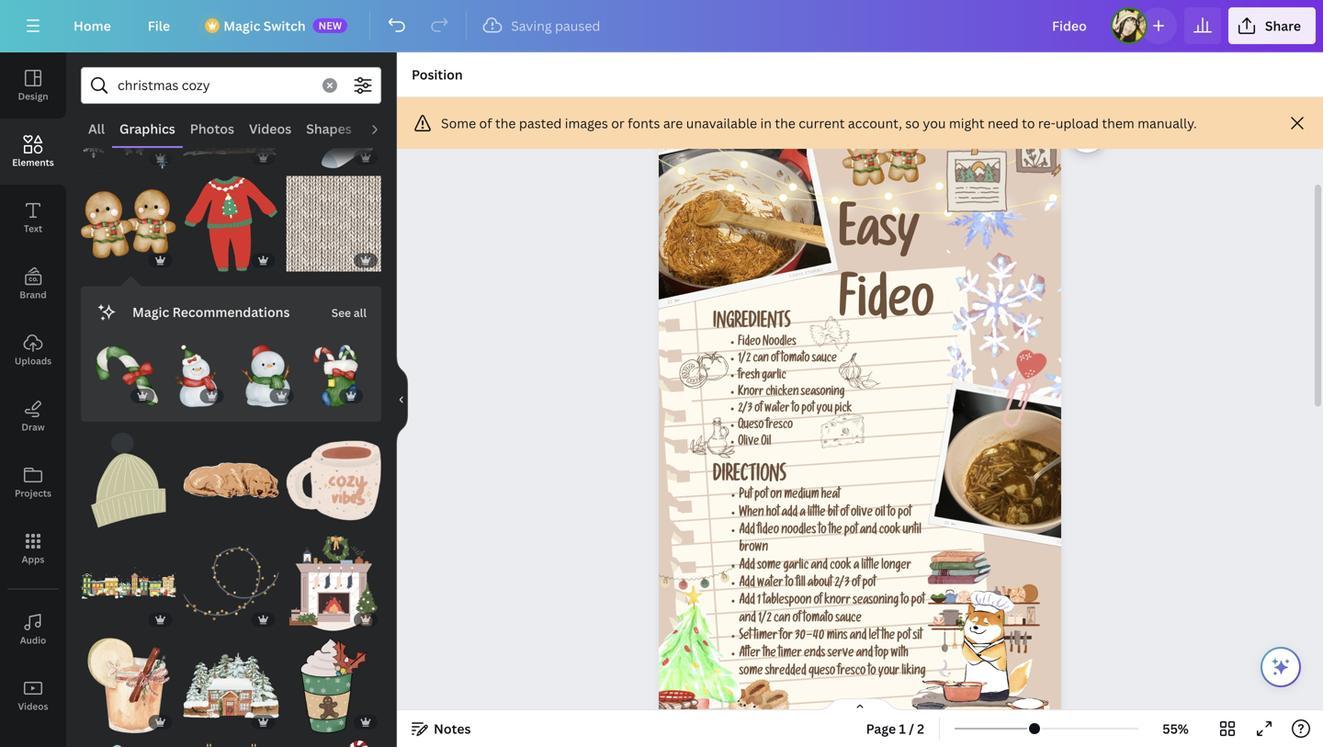 Task type: locate. For each thing, give the bounding box(es) containing it.
pot left sit
[[897, 631, 911, 644]]

1 vertical spatial videos button
[[0, 663, 66, 729]]

1 horizontal spatial can
[[774, 613, 791, 626]]

0 vertical spatial seasoning
[[801, 387, 845, 400]]

fresco down serve
[[838, 666, 866, 679]]

audio button
[[359, 111, 411, 146], [0, 597, 66, 663]]

0 horizontal spatial can
[[753, 354, 769, 366]]

main menu bar
[[0, 0, 1324, 52]]

put pot on medium heat when hot add a little bit of olive oil to pot add fideo noodles to the pot and cook until brown add some garlic and cook a little longer add water to fill about 2/3 of pot add 1 tablespoon of knorr seasoning to pot and 1/2 can of tomato sauce set timer for 30-40 mins and let the pot sit after the timer ends serve and top with some shredded queso fresco to your liking
[[739, 490, 926, 679]]

water inside put pot on medium heat when hot add a little bit of olive oil to pot add fideo noodles to the pot and cook until brown add some garlic and cook a little longer add water to fill about 2/3 of pot add 1 tablespoon of knorr seasoning to pot and 1/2 can of tomato sauce set timer for 30-40 mins and let the pot sit after the timer ends serve and top with some shredded queso fresco to your liking
[[757, 578, 783, 591]]

a right add
[[800, 507, 806, 520]]

watercolor cozy  winter house image right the graphics button
[[184, 74, 279, 169]]

watercolor warm cider drink illustration image
[[81, 638, 176, 734]]

timer
[[754, 631, 778, 644], [778, 648, 802, 661]]

1 vertical spatial fideo
[[738, 337, 761, 350]]

or
[[611, 114, 625, 132]]

position button
[[404, 60, 470, 89]]

magic recommendations
[[132, 303, 290, 321]]

audio button down apps
[[0, 597, 66, 663]]

to down longer
[[901, 595, 909, 608]]

1 horizontal spatial videos button
[[242, 111, 299, 146]]

tomato down noodles
[[781, 354, 810, 366]]

photos button
[[183, 111, 242, 146]]

1 watercolor cozy  winter house image from the top
[[184, 74, 279, 169]]

cook down oil
[[879, 525, 901, 538]]

might
[[949, 114, 985, 132]]

2 watercolor snowman image from the left
[[235, 345, 297, 407]]

magic switch
[[224, 17, 306, 34]]

1 vertical spatial water
[[757, 578, 783, 591]]

1 horizontal spatial fresco
[[838, 666, 866, 679]]

to down the chicken
[[792, 404, 800, 416]]

water inside the fideo noodles 1/2 can of tomato sauce fresh garlic knorr chicken seasoning 2/3 of water to pot you pick queso fresco olive oil
[[765, 404, 790, 416]]

0 horizontal spatial videos
[[18, 700, 48, 713]]

shapes
[[306, 120, 352, 137]]

1 horizontal spatial you
[[923, 114, 946, 132]]

ingredients
[[713, 315, 791, 334]]

of up queso
[[755, 404, 763, 416]]

graphics
[[120, 120, 175, 137]]

0 vertical spatial timer
[[754, 631, 778, 644]]

0 vertical spatial audio button
[[359, 111, 411, 146]]

1 vertical spatial watercolor cozy  winter house image
[[184, 638, 279, 734]]

2/3 up "knorr"
[[835, 578, 850, 591]]

1/2 up fresh
[[738, 354, 751, 366]]

fresco
[[766, 420, 793, 433], [838, 666, 866, 679]]

0 vertical spatial 2/3
[[738, 404, 753, 416]]

watercolor snowman image left watercolor winter socks image
[[235, 345, 297, 407]]

magic left switch
[[224, 17, 261, 34]]

chicken
[[766, 387, 799, 400]]

warm cozy woolen socks image
[[286, 74, 381, 169]]

of right some
[[479, 114, 492, 132]]

1 horizontal spatial 1
[[899, 720, 906, 738]]

2
[[918, 720, 925, 738]]

add
[[739, 525, 755, 538], [739, 560, 755, 573], [739, 578, 755, 591], [739, 595, 755, 608]]

pot
[[802, 404, 815, 416], [755, 490, 768, 503], [898, 507, 912, 520], [844, 525, 858, 538], [863, 578, 876, 591], [911, 595, 925, 608], [897, 631, 911, 644]]

projects button
[[0, 449, 66, 516]]

0 vertical spatial fresco
[[766, 420, 793, 433]]

cook
[[879, 525, 901, 538], [830, 560, 852, 573]]

set
[[739, 631, 752, 644]]

some
[[441, 114, 476, 132]]

noodles
[[763, 337, 797, 350]]

0 horizontal spatial cook
[[830, 560, 852, 573]]

easy
[[839, 211, 920, 264]]

0 horizontal spatial videos button
[[0, 663, 66, 729]]

pot up sit
[[911, 595, 925, 608]]

new
[[319, 18, 342, 32]]

1 vertical spatial garlic
[[783, 560, 809, 573]]

magic for magic recommendations
[[132, 303, 169, 321]]

1 horizontal spatial little
[[862, 560, 879, 573]]

0 horizontal spatial little
[[808, 507, 826, 520]]

knorr
[[825, 595, 851, 608]]

1 horizontal spatial a
[[854, 560, 859, 573]]

cozy knitted christmas socks image
[[81, 741, 176, 747]]

a left longer
[[854, 560, 859, 573]]

shredded
[[765, 666, 807, 679]]

1 horizontal spatial watercolor snowman image
[[235, 345, 297, 407]]

seasoning up pick
[[801, 387, 845, 400]]

0 horizontal spatial 2/3
[[738, 404, 753, 416]]

fill
[[796, 578, 806, 591]]

0 horizontal spatial watercolor snowman image
[[165, 345, 227, 407]]

watercolor snowman image down magic recommendations at top left
[[165, 345, 227, 407]]

0 vertical spatial videos button
[[242, 111, 299, 146]]

1 vertical spatial fresco
[[838, 666, 866, 679]]

fideo inside the fideo noodles 1/2 can of tomato sauce fresh garlic knorr chicken seasoning 2/3 of water to pot you pick queso fresco olive oil
[[738, 337, 761, 350]]

0 vertical spatial cook
[[879, 525, 901, 538]]

magic up watercolor candy cane image
[[132, 303, 169, 321]]

1 horizontal spatial timer
[[778, 648, 802, 661]]

some down brown
[[757, 560, 781, 573]]

of down noodles
[[771, 354, 779, 366]]

0 vertical spatial 1/2
[[738, 354, 751, 366]]

seasoning up let
[[853, 595, 899, 608]]

flying blue snowflakes image
[[81, 74, 176, 169]]

some down after
[[739, 666, 763, 679]]

tomato inside the fideo noodles 1/2 can of tomato sauce fresh garlic knorr chicken seasoning 2/3 of water to pot you pick queso fresco olive oil
[[781, 354, 810, 366]]

the right let
[[882, 631, 895, 644]]

you right the so
[[923, 114, 946, 132]]

notes button
[[404, 714, 478, 744]]

1 vertical spatial 1
[[899, 720, 906, 738]]

garlic
[[762, 370, 786, 383], [783, 560, 809, 573]]

1 horizontal spatial fideo
[[839, 282, 934, 334]]

0 vertical spatial sauce
[[812, 354, 837, 366]]

bit
[[828, 507, 838, 520]]

directions
[[713, 467, 786, 488]]

videos button
[[242, 111, 299, 146], [0, 663, 66, 729]]

audio button right the shapes
[[359, 111, 411, 146]]

/
[[909, 720, 914, 738]]

1 vertical spatial 1/2
[[758, 613, 772, 626]]

you inside the fideo noodles 1/2 can of tomato sauce fresh garlic knorr chicken seasoning 2/3 of water to pot you pick queso fresco olive oil
[[817, 404, 833, 416]]

1 vertical spatial tomato
[[803, 613, 833, 626]]

snowy night in cozy christmas town city panorama. winter christmas village image
[[81, 536, 176, 631]]

group
[[81, 74, 176, 169], [184, 74, 279, 169], [286, 74, 381, 169], [81, 165, 176, 271], [184, 165, 279, 271], [286, 165, 381, 271], [96, 334, 158, 407], [165, 334, 227, 407], [235, 334, 297, 407], [304, 334, 367, 407], [286, 422, 381, 528], [81, 433, 176, 528], [184, 433, 279, 528], [286, 525, 381, 631], [81, 536, 176, 631], [184, 536, 279, 631], [81, 627, 176, 734], [184, 627, 279, 734], [286, 627, 381, 734], [81, 730, 176, 747], [184, 730, 279, 747], [286, 730, 381, 747]]

tomato up 40
[[803, 613, 833, 626]]

1 horizontal spatial videos
[[249, 120, 292, 137]]

side panel tab list
[[0, 52, 66, 747]]

can up for
[[774, 613, 791, 626]]

heat
[[821, 490, 840, 503]]

magic inside main menu bar
[[224, 17, 261, 34]]

0 horizontal spatial magic
[[132, 303, 169, 321]]

2 watercolor cozy  winter house image from the top
[[184, 638, 279, 734]]

sauce inside put pot on medium heat when hot add a little bit of olive oil to pot add fideo noodles to the pot and cook until brown add some garlic and cook a little longer add water to fill about 2/3 of pot add 1 tablespoon of knorr seasoning to pot and 1/2 can of tomato sauce set timer for 30-40 mins and let the pot sit after the timer ends serve and top with some shredded queso fresco to your liking
[[836, 613, 862, 626]]

timer down for
[[778, 648, 802, 661]]

watercolor cozy  winter house image up watercolor fireplace decorated for christmas image
[[184, 638, 279, 734]]

garlic up 'fill' in the right of the page
[[783, 560, 809, 573]]

add
[[782, 507, 798, 520]]

fresco inside put pot on medium heat when hot add a little bit of olive oil to pot add fideo noodles to the pot and cook until brown add some garlic and cook a little longer add water to fill about 2/3 of pot add 1 tablespoon of knorr seasoning to pot and 1/2 can of tomato sauce set timer for 30-40 mins and let the pot sit after the timer ends serve and top with some shredded queso fresco to your liking
[[838, 666, 866, 679]]

sauce down farfalle pasta illustration icon
[[812, 354, 837, 366]]

and left let
[[850, 631, 867, 644]]

you left pick
[[817, 404, 833, 416]]

1 add from the top
[[739, 525, 755, 538]]

ends
[[804, 648, 826, 661]]

1/2 down tablespoon
[[758, 613, 772, 626]]

1 vertical spatial you
[[817, 404, 833, 416]]

0 vertical spatial garlic
[[762, 370, 786, 383]]

0 horizontal spatial audio button
[[0, 597, 66, 663]]

0 horizontal spatial fideo
[[738, 337, 761, 350]]

0 vertical spatial fideo
[[839, 282, 934, 334]]

cook up about
[[830, 560, 852, 573]]

0 vertical spatial magic
[[224, 17, 261, 34]]

pot down olive
[[844, 525, 858, 538]]

canva assistant image
[[1270, 656, 1292, 678]]

magic for magic switch
[[224, 17, 261, 34]]

1 horizontal spatial audio
[[367, 120, 403, 137]]

watercolor cozy  winter house image for flying blue snowflakes image
[[184, 74, 279, 169]]

1 horizontal spatial magic
[[224, 17, 261, 34]]

draw
[[22, 421, 45, 433]]

apps button
[[0, 516, 66, 582]]

christmas hot chocolate cup image
[[286, 741, 381, 747]]

1 left /
[[899, 720, 906, 738]]

see all button
[[330, 293, 369, 330]]

1 left tablespoon
[[757, 595, 761, 608]]

1/2
[[738, 354, 751, 366], [758, 613, 772, 626]]

the
[[495, 114, 516, 132], [775, 114, 796, 132], [829, 525, 842, 538], [882, 631, 895, 644], [763, 648, 776, 661]]

1 vertical spatial seasoning
[[853, 595, 899, 608]]

audio down apps
[[20, 634, 46, 647]]

longer
[[882, 560, 911, 573]]

water
[[765, 404, 790, 416], [757, 578, 783, 591]]

55% button
[[1146, 714, 1206, 744]]

fresco up oil
[[766, 420, 793, 433]]

2/3 down knorr
[[738, 404, 753, 416]]

1 watercolor snowman image from the left
[[165, 345, 227, 407]]

1 horizontal spatial 1/2
[[758, 613, 772, 626]]

fideo
[[839, 282, 934, 334], [738, 337, 761, 350]]

1
[[757, 595, 761, 608], [899, 720, 906, 738]]

water down the chicken
[[765, 404, 790, 416]]

0 vertical spatial 1
[[757, 595, 761, 608]]

watercolor snowman image
[[165, 345, 227, 407], [235, 345, 297, 407]]

can
[[753, 354, 769, 366], [774, 613, 791, 626]]

0 horizontal spatial seasoning
[[801, 387, 845, 400]]

tomato
[[781, 354, 810, 366], [803, 613, 833, 626]]

uploads button
[[0, 317, 66, 383]]

garlic up the chicken
[[762, 370, 786, 383]]

1 horizontal spatial 2/3
[[835, 578, 850, 591]]

0 vertical spatial a
[[800, 507, 806, 520]]

all button
[[81, 111, 112, 146]]

watercolor fireplace decorated for christmas image
[[184, 741, 279, 747]]

magic
[[224, 17, 261, 34], [132, 303, 169, 321]]

pot up the "until"
[[898, 507, 912, 520]]

1 vertical spatial sauce
[[836, 613, 862, 626]]

0 vertical spatial watercolor cozy  winter house image
[[184, 74, 279, 169]]

to inside the fideo noodles 1/2 can of tomato sauce fresh garlic knorr chicken seasoning 2/3 of water to pot you pick queso fresco olive oil
[[792, 404, 800, 416]]

can up fresh
[[753, 354, 769, 366]]

share button
[[1229, 7, 1316, 44]]

little left longer
[[862, 560, 879, 573]]

water up tablespoon
[[757, 578, 783, 591]]

0 vertical spatial water
[[765, 404, 790, 416]]

sauce down "knorr"
[[836, 613, 862, 626]]

audio right the shapes
[[367, 120, 403, 137]]

1 vertical spatial can
[[774, 613, 791, 626]]

1 vertical spatial some
[[739, 666, 763, 679]]

page
[[866, 720, 896, 738]]

timer right set
[[754, 631, 778, 644]]

0 horizontal spatial fresco
[[766, 420, 793, 433]]

the right in
[[775, 114, 796, 132]]

design
[[18, 90, 48, 102]]

knorr
[[738, 387, 764, 400]]

olive oil hand drawn image
[[691, 418, 735, 458]]

0 vertical spatial tomato
[[781, 354, 810, 366]]

0 horizontal spatial audio
[[20, 634, 46, 647]]

current
[[799, 114, 845, 132]]

can inside put pot on medium heat when hot add a little bit of olive oil to pot add fideo noodles to the pot and cook until brown add some garlic and cook a little longer add water to fill about 2/3 of pot add 1 tablespoon of knorr seasoning to pot and 1/2 can of tomato sauce set timer for 30-40 mins and let the pot sit after the timer ends serve and top with some shredded queso fresco to your liking
[[774, 613, 791, 626]]

some
[[757, 560, 781, 573], [739, 666, 763, 679]]

and
[[860, 525, 877, 538], [811, 560, 828, 573], [739, 613, 756, 626], [850, 631, 867, 644], [856, 648, 873, 661]]

pot left pick
[[802, 404, 815, 416]]

them
[[1102, 114, 1135, 132]]

1 vertical spatial magic
[[132, 303, 169, 321]]

seasoning inside put pot on medium heat when hot add a little bit of olive oil to pot add fideo noodles to the pot and cook until brown add some garlic and cook a little longer add water to fill about 2/3 of pot add 1 tablespoon of knorr seasoning to pot and 1/2 can of tomato sauce set timer for 30-40 mins and let the pot sit after the timer ends serve and top with some shredded queso fresco to your liking
[[853, 595, 899, 608]]

little left bit
[[808, 507, 826, 520]]

videos
[[249, 120, 292, 137], [18, 700, 48, 713]]

1 inside button
[[899, 720, 906, 738]]

1 horizontal spatial seasoning
[[853, 595, 899, 608]]

watercolor cozy  winter house image
[[184, 74, 279, 169], [184, 638, 279, 734]]

2/3
[[738, 404, 753, 416], [835, 578, 850, 591]]

saving
[[511, 17, 552, 34]]

of
[[479, 114, 492, 132], [771, 354, 779, 366], [755, 404, 763, 416], [840, 507, 849, 520], [852, 578, 860, 591], [814, 595, 822, 608], [793, 613, 801, 626]]

of up 30-
[[793, 613, 801, 626]]

1 vertical spatial videos
[[18, 700, 48, 713]]

1/2 inside put pot on medium heat when hot add a little bit of olive oil to pot add fideo noodles to the pot and cook until brown add some garlic and cook a little longer add water to fill about 2/3 of pot add 1 tablespoon of knorr seasoning to pot and 1/2 can of tomato sauce set timer for 30-40 mins and let the pot sit after the timer ends serve and top with some shredded queso fresco to your liking
[[758, 613, 772, 626]]

0 vertical spatial videos
[[249, 120, 292, 137]]

little
[[808, 507, 826, 520], [862, 560, 879, 573]]

watercolor candy cane image
[[96, 345, 158, 407]]

1 vertical spatial audio
[[20, 634, 46, 647]]

0 horizontal spatial 1/2
[[738, 354, 751, 366]]

4 add from the top
[[739, 595, 755, 608]]

1 vertical spatial 2/3
[[835, 578, 850, 591]]

fideo down easy
[[839, 282, 934, 334]]

fideo for fideo
[[839, 282, 934, 334]]

saving paused status
[[474, 15, 610, 37]]

2 add from the top
[[739, 560, 755, 573]]

0 horizontal spatial you
[[817, 404, 833, 416]]

0 vertical spatial you
[[923, 114, 946, 132]]

1 horizontal spatial audio button
[[359, 111, 411, 146]]

0 vertical spatial can
[[753, 354, 769, 366]]

0 horizontal spatial 1
[[757, 595, 761, 608]]

fideo down ingredients
[[738, 337, 761, 350]]

you
[[923, 114, 946, 132], [817, 404, 833, 416]]



Task type: vqa. For each thing, say whether or not it's contained in the screenshot.
OR
yes



Task type: describe. For each thing, give the bounding box(es) containing it.
of right bit
[[840, 507, 849, 520]]

manually.
[[1138, 114, 1197, 132]]

1 vertical spatial audio button
[[0, 597, 66, 663]]

sit
[[913, 631, 923, 644]]

1 vertical spatial a
[[854, 560, 859, 573]]

christmas gouache dog sleeping cozy image
[[184, 433, 279, 528]]

in
[[761, 114, 772, 132]]

let
[[869, 631, 880, 644]]

noodles
[[781, 525, 816, 538]]

watercolor cozy  winter house image for watercolor warm cider drink illustration image
[[184, 638, 279, 734]]

of down about
[[814, 595, 822, 608]]

brand
[[20, 289, 47, 301]]

serve
[[828, 648, 854, 661]]

switch
[[264, 17, 306, 34]]

medium
[[784, 490, 819, 503]]

30-
[[795, 631, 813, 644]]

after
[[739, 648, 761, 661]]

sauce inside the fideo noodles 1/2 can of tomato sauce fresh garlic knorr chicken seasoning 2/3 of water to pot you pick queso fresco olive oil
[[812, 354, 837, 366]]

the down bit
[[829, 525, 842, 538]]

top
[[875, 648, 889, 661]]

pick
[[835, 404, 852, 416]]

photos
[[190, 120, 234, 137]]

garlic inside the fideo noodles 1/2 can of tomato sauce fresh garlic knorr chicken seasoning 2/3 of water to pot you pick queso fresco olive oil
[[762, 370, 786, 383]]

1 vertical spatial cook
[[830, 560, 852, 573]]

see
[[332, 305, 351, 320]]

re-
[[1039, 114, 1056, 132]]

file button
[[133, 7, 185, 44]]

to right "noodles"
[[818, 525, 827, 538]]

55%
[[1163, 720, 1189, 738]]

3 add from the top
[[739, 578, 755, 591]]

all
[[88, 120, 105, 137]]

fideo noodles 1/2 can of tomato sauce fresh garlic knorr chicken seasoning 2/3 of water to pot you pick queso fresco olive oil
[[738, 337, 852, 449]]

until
[[903, 525, 922, 538]]

cozy decoration cute lights with stars image
[[184, 536, 279, 631]]

0 horizontal spatial timer
[[754, 631, 778, 644]]

olive
[[738, 437, 759, 449]]

graphics button
[[112, 111, 183, 146]]

tomato inside put pot on medium heat when hot add a little bit of olive oil to pot add fideo noodles to the pot and cook until brown add some garlic and cook a little longer add water to fill about 2/3 of pot add 1 tablespoon of knorr seasoning to pot and 1/2 can of tomato sauce set timer for 30-40 mins and let the pot sit after the timer ends serve and top with some shredded queso fresco to your liking
[[803, 613, 833, 626]]

0 vertical spatial some
[[757, 560, 781, 573]]

queso
[[809, 666, 836, 679]]

uploads
[[15, 355, 52, 367]]

1/2 inside the fideo noodles 1/2 can of tomato sauce fresh garlic knorr chicken seasoning 2/3 of water to pot you pick queso fresco olive oil
[[738, 354, 751, 366]]

farfalle pasta illustration image
[[810, 316, 850, 351]]

are
[[663, 114, 683, 132]]

when
[[739, 507, 764, 520]]

fireplace with christmas decoration image
[[286, 536, 381, 631]]

to left 'fill' in the right of the page
[[786, 578, 794, 591]]

0 vertical spatial little
[[808, 507, 826, 520]]

draw button
[[0, 383, 66, 449]]

gray realistic knitted seamless pattern. watercolor hand paint cozy warm knit texture image
[[286, 176, 381, 271]]

oil
[[875, 507, 886, 520]]

with
[[891, 648, 909, 661]]

on
[[770, 490, 782, 503]]

the left pasted
[[495, 114, 516, 132]]

mins
[[827, 631, 848, 644]]

hide image
[[396, 356, 408, 444]]

show pages image
[[816, 698, 904, 712]]

can inside the fideo noodles 1/2 can of tomato sauce fresh garlic knorr chicken seasoning 2/3 of water to pot you pick queso fresco olive oil
[[753, 354, 769, 366]]

and up set
[[739, 613, 756, 626]]

seasoning inside the fideo noodles 1/2 can of tomato sauce fresh garlic knorr chicken seasoning 2/3 of water to pot you pick queso fresco olive oil
[[801, 387, 845, 400]]

and down olive
[[860, 525, 877, 538]]

account,
[[848, 114, 902, 132]]

fideo
[[757, 525, 779, 538]]

cozy winter beanie vector image
[[81, 433, 176, 528]]

pot left on
[[755, 490, 768, 503]]

oil
[[761, 437, 771, 449]]

and up about
[[811, 560, 828, 573]]

queso
[[738, 420, 764, 433]]

elements
[[12, 156, 54, 169]]

1 vertical spatial timer
[[778, 648, 802, 661]]

your
[[878, 666, 900, 679]]

0 horizontal spatial a
[[800, 507, 806, 520]]

pot inside the fideo noodles 1/2 can of tomato sauce fresh garlic knorr chicken seasoning 2/3 of water to pot you pick queso fresco olive oil
[[802, 404, 815, 416]]

shapes button
[[299, 111, 359, 146]]

some of the pasted images or fonts are unavailable in the current account, so you might need to re-upload them manually.
[[441, 114, 1197, 132]]

1 vertical spatial little
[[862, 560, 879, 573]]

projects
[[15, 487, 51, 500]]

all
[[354, 305, 367, 320]]

upload
[[1056, 114, 1099, 132]]

for
[[780, 631, 793, 644]]

saving paused
[[511, 17, 601, 34]]

Search elements search field
[[118, 68, 312, 103]]

notes
[[434, 720, 471, 738]]

pasted
[[519, 114, 562, 132]]

elements button
[[0, 119, 66, 185]]

0 vertical spatial audio
[[367, 120, 403, 137]]

page 1 / 2
[[866, 720, 925, 738]]

watercolor winter socks image
[[304, 345, 367, 407]]

page 1 / 2 button
[[859, 714, 932, 744]]

christmas tree cozy pajamas handdrawn illustration image
[[184, 176, 279, 271]]

40
[[813, 631, 825, 644]]

of right about
[[852, 578, 860, 591]]

christmas coffee cup handdraw rertro image
[[286, 638, 381, 734]]

fideo for fideo noodles 1/2 can of tomato sauce fresh garlic knorr chicken seasoning 2/3 of water to pot you pick queso fresco olive oil
[[738, 337, 761, 350]]

put
[[739, 490, 753, 503]]

2/3 inside the fideo noodles 1/2 can of tomato sauce fresh garlic knorr chicken seasoning 2/3 of water to pot you pick queso fresco olive oil
[[738, 404, 753, 416]]

need
[[988, 114, 1019, 132]]

brown
[[739, 543, 768, 556]]

and left top
[[856, 648, 873, 661]]

Design title text field
[[1038, 7, 1104, 44]]

pot right about
[[863, 578, 876, 591]]

share
[[1266, 17, 1301, 34]]

1 inside put pot on medium heat when hot add a little bit of olive oil to pot add fideo noodles to the pot and cook until brown add some garlic and cook a little longer add water to fill about 2/3 of pot add 1 tablespoon of knorr seasoning to pot and 1/2 can of tomato sauce set timer for 30-40 mins and let the pot sit after the timer ends serve and top with some shredded queso fresco to your liking
[[757, 595, 761, 608]]

fresco inside the fideo noodles 1/2 can of tomato sauce fresh garlic knorr chicken seasoning 2/3 of water to pot you pick queso fresco olive oil
[[766, 420, 793, 433]]

home link
[[59, 7, 126, 44]]

watercolor gingerbread image
[[81, 176, 176, 271]]

brand button
[[0, 251, 66, 317]]

apps
[[22, 553, 44, 566]]

to right oil
[[888, 507, 896, 520]]

fonts
[[628, 114, 660, 132]]

2/3 inside put pot on medium heat when hot add a little bit of olive oil to pot add fideo noodles to the pot and cook until brown add some garlic and cook a little longer add water to fill about 2/3 of pot add 1 tablespoon of knorr seasoning to pot and 1/2 can of tomato sauce set timer for 30-40 mins and let the pot sit after the timer ends serve and top with some shredded queso fresco to your liking
[[835, 578, 850, 591]]

about
[[808, 578, 833, 591]]

videos inside the side panel tab list
[[18, 700, 48, 713]]

audio inside the side panel tab list
[[20, 634, 46, 647]]

design button
[[0, 52, 66, 119]]

text
[[24, 222, 42, 235]]

the right after
[[763, 648, 776, 661]]

fresh
[[738, 370, 760, 383]]

so
[[906, 114, 920, 132]]

cozy coffee mug image
[[286, 433, 381, 528]]

1 horizontal spatial cook
[[879, 525, 901, 538]]

tablespoon
[[763, 595, 812, 608]]

liking
[[902, 666, 926, 679]]

file
[[148, 17, 170, 34]]

to left the re-
[[1022, 114, 1035, 132]]

to left your
[[868, 666, 876, 679]]

garlic inside put pot on medium heat when hot add a little bit of olive oil to pot add fideo noodles to the pot and cook until brown add some garlic and cook a little longer add water to fill about 2/3 of pot add 1 tablespoon of knorr seasoning to pot and 1/2 can of tomato sauce set timer for 30-40 mins and let the pot sit after the timer ends serve and top with some shredded queso fresco to your liking
[[783, 560, 809, 573]]

recommendations
[[172, 303, 290, 321]]

home
[[74, 17, 111, 34]]

images
[[565, 114, 608, 132]]



